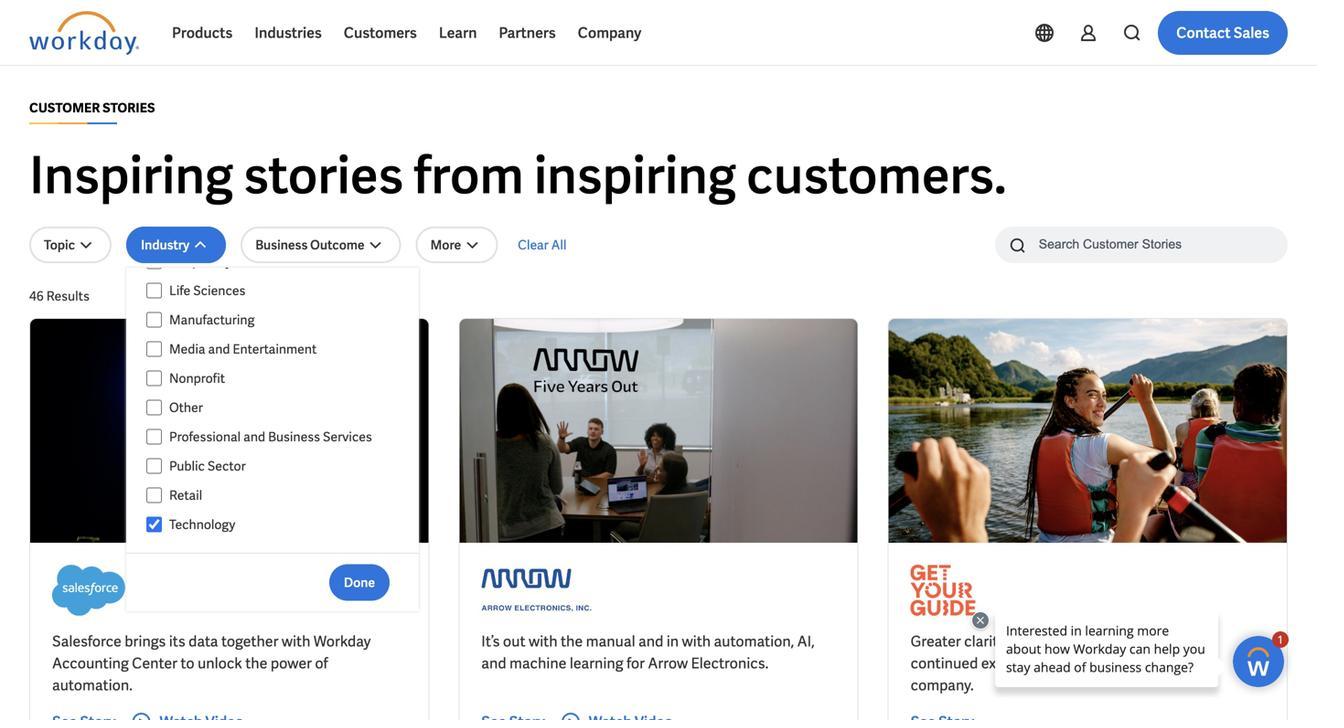 Task type: vqa. For each thing, say whether or not it's contained in the screenshot.
over
no



Task type: describe. For each thing, give the bounding box(es) containing it.
nonprofit link
[[162, 368, 402, 390]]

technology
[[169, 517, 235, 533]]

unlock
[[198, 655, 242, 674]]

manual
[[586, 633, 635, 652]]

clear
[[518, 237, 549, 253]]

salesforce.com image
[[52, 565, 126, 617]]

expansion
[[981, 655, 1049, 674]]

of
[[315, 655, 328, 674]]

the inside the salesforce brings its data together with workday accounting center to unlock the power of automation.
[[245, 655, 267, 674]]

it's out with the manual and in with automation, ai, and machine learning for arrow electronics.
[[481, 633, 815, 674]]

partners button
[[488, 11, 567, 55]]

done button
[[329, 565, 390, 601]]

from
[[414, 142, 524, 209]]

services
[[323, 429, 372, 446]]

entertainment
[[233, 341, 317, 358]]

salesforce
[[52, 633, 122, 652]]

learning
[[570, 655, 623, 674]]

hr
[[1102, 633, 1122, 652]]

contact sales
[[1177, 23, 1270, 43]]

improved
[[1036, 633, 1099, 652]]

results
[[46, 288, 90, 305]]

customer stories
[[29, 100, 155, 116]]

automation,
[[714, 633, 794, 652]]

2 with from the left
[[529, 633, 558, 652]]

arrow electronics image
[[481, 565, 591, 617]]

accounting
[[52, 655, 129, 674]]

retail
[[169, 488, 202, 504]]

center
[[132, 655, 177, 674]]

public sector
[[169, 458, 246, 475]]

learn button
[[428, 11, 488, 55]]

and left the in
[[639, 633, 664, 652]]

electronics.
[[691, 655, 769, 674]]

brings
[[125, 633, 166, 652]]

contact
[[1177, 23, 1231, 43]]

topic button
[[29, 227, 112, 263]]

46 results
[[29, 288, 90, 305]]

business outcome button
[[241, 227, 401, 263]]

manufacturing
[[169, 312, 255, 328]]

manufacturing link
[[162, 309, 402, 331]]

its
[[169, 633, 185, 652]]

business inside professional and business services link
[[268, 429, 320, 446]]

sciences
[[193, 283, 246, 299]]

Search Customer Stories text field
[[1028, 229, 1252, 261]]

hospitality link
[[162, 251, 402, 273]]

topic
[[44, 237, 75, 253]]

in
[[667, 633, 679, 652]]

professional and business services
[[169, 429, 372, 446]]

industry button
[[126, 227, 226, 263]]

stories
[[103, 100, 155, 116]]

experiences
[[1125, 655, 1205, 674]]

customers.
[[746, 142, 1007, 209]]

to
[[181, 655, 194, 674]]

products
[[172, 23, 233, 43]]

other
[[169, 400, 203, 416]]

leading
[[1074, 655, 1122, 674]]

more
[[431, 237, 461, 253]]

more button
[[416, 227, 498, 263]]

the inside it's out with the manual and in with automation, ai, and machine learning for arrow electronics.
[[561, 633, 583, 652]]

public
[[169, 458, 205, 475]]

learn
[[439, 23, 477, 43]]

technology link
[[162, 514, 402, 536]]

hospitality
[[169, 253, 232, 270]]

clear all
[[518, 237, 567, 253]]

inspiring
[[29, 142, 233, 209]]

media
[[169, 341, 205, 358]]



Task type: locate. For each thing, give the bounding box(es) containing it.
1 vertical spatial the
[[245, 655, 267, 674]]

0 vertical spatial business
[[255, 237, 308, 253]]

industry
[[141, 237, 190, 253]]

for down improved
[[1052, 655, 1070, 674]]

business inside "business outcome" button
[[255, 237, 308, 253]]

customers
[[344, 23, 417, 43]]

drive
[[1180, 633, 1213, 652]]

all
[[551, 237, 567, 253]]

inspiring
[[534, 142, 736, 209]]

industries button
[[244, 11, 333, 55]]

retail link
[[162, 485, 402, 507]]

None checkbox
[[146, 312, 162, 328], [146, 370, 162, 387], [146, 400, 162, 416], [146, 429, 162, 446], [146, 488, 162, 504], [146, 312, 162, 328], [146, 370, 162, 387], [146, 400, 162, 416], [146, 429, 162, 446], [146, 488, 162, 504]]

other link
[[162, 397, 402, 419]]

continued
[[911, 655, 978, 674]]

life sciences
[[169, 283, 246, 299]]

together
[[221, 633, 278, 652]]

for inside greater clarity and improved hr support drive continued expansion for leading experiences company.
[[1052, 655, 1070, 674]]

outcome
[[310, 237, 365, 253]]

life
[[169, 283, 191, 299]]

media and entertainment link
[[162, 338, 402, 360]]

company
[[578, 23, 642, 43]]

automation.
[[52, 676, 132, 696]]

with inside the salesforce brings its data together with workday accounting center to unlock the power of automation.
[[282, 633, 310, 652]]

and down it's
[[481, 655, 506, 674]]

clarity
[[964, 633, 1005, 652]]

1 horizontal spatial the
[[561, 633, 583, 652]]

business
[[255, 237, 308, 253], [268, 429, 320, 446]]

getyourguide deutschland gmbh image
[[911, 565, 975, 617]]

business up public sector link
[[268, 429, 320, 446]]

stories
[[243, 142, 404, 209]]

nonprofit
[[169, 370, 225, 387]]

1 for from the left
[[627, 655, 645, 674]]

with
[[282, 633, 310, 652], [529, 633, 558, 652], [682, 633, 711, 652]]

1 horizontal spatial with
[[529, 633, 558, 652]]

ai,
[[797, 633, 815, 652]]

salesforce brings its data together with workday accounting center to unlock the power of automation.
[[52, 633, 371, 696]]

and up public sector link
[[243, 429, 265, 446]]

the
[[561, 633, 583, 652], [245, 655, 267, 674]]

2 horizontal spatial with
[[682, 633, 711, 652]]

greater
[[911, 633, 961, 652]]

workday
[[314, 633, 371, 652]]

0 vertical spatial the
[[561, 633, 583, 652]]

arrow
[[648, 655, 688, 674]]

data
[[189, 633, 218, 652]]

products button
[[161, 11, 244, 55]]

2 for from the left
[[1052, 655, 1070, 674]]

machine
[[510, 655, 567, 674]]

it's
[[481, 633, 500, 652]]

customer
[[29, 100, 100, 116]]

company.
[[911, 676, 974, 696]]

go to the homepage image
[[29, 11, 139, 55]]

for
[[627, 655, 645, 674], [1052, 655, 1070, 674]]

the up the learning
[[561, 633, 583, 652]]

clear all button
[[513, 227, 572, 263]]

done
[[344, 575, 375, 591]]

public sector link
[[162, 456, 402, 478]]

0 horizontal spatial the
[[245, 655, 267, 674]]

with right the in
[[682, 633, 711, 652]]

with up 'machine'
[[529, 633, 558, 652]]

3 with from the left
[[682, 633, 711, 652]]

greater clarity and improved hr support drive continued expansion for leading experiences company.
[[911, 633, 1213, 696]]

partners
[[499, 23, 556, 43]]

industries
[[255, 23, 322, 43]]

46
[[29, 288, 44, 305]]

media and entertainment
[[169, 341, 317, 358]]

contact sales link
[[1158, 11, 1288, 55]]

1 with from the left
[[282, 633, 310, 652]]

professional
[[169, 429, 241, 446]]

for left arrow
[[627, 655, 645, 674]]

sales
[[1234, 23, 1270, 43]]

power
[[271, 655, 312, 674]]

business outcome
[[255, 237, 365, 253]]

None checkbox
[[146, 253, 162, 270], [146, 283, 162, 299], [146, 341, 162, 358], [146, 458, 162, 475], [146, 517, 162, 533], [146, 253, 162, 270], [146, 283, 162, 299], [146, 341, 162, 358], [146, 458, 162, 475], [146, 517, 162, 533]]

and inside greater clarity and improved hr support drive continued expansion for leading experiences company.
[[1008, 633, 1033, 652]]

with up 'power'
[[282, 633, 310, 652]]

business up life sciences link
[[255, 237, 308, 253]]

the down together at bottom left
[[245, 655, 267, 674]]

and down manufacturing
[[208, 341, 230, 358]]

inspiring stories from inspiring customers.
[[29, 142, 1007, 209]]

life sciences link
[[162, 280, 402, 302]]

for inside it's out with the manual and in with automation, ai, and machine learning for arrow electronics.
[[627, 655, 645, 674]]

0 horizontal spatial with
[[282, 633, 310, 652]]

1 vertical spatial business
[[268, 429, 320, 446]]

professional and business services link
[[162, 426, 402, 448]]

0 horizontal spatial for
[[627, 655, 645, 674]]

support
[[1125, 633, 1177, 652]]

and up expansion
[[1008, 633, 1033, 652]]

out
[[503, 633, 526, 652]]

1 horizontal spatial for
[[1052, 655, 1070, 674]]

company button
[[567, 11, 653, 55]]

customers button
[[333, 11, 428, 55]]



